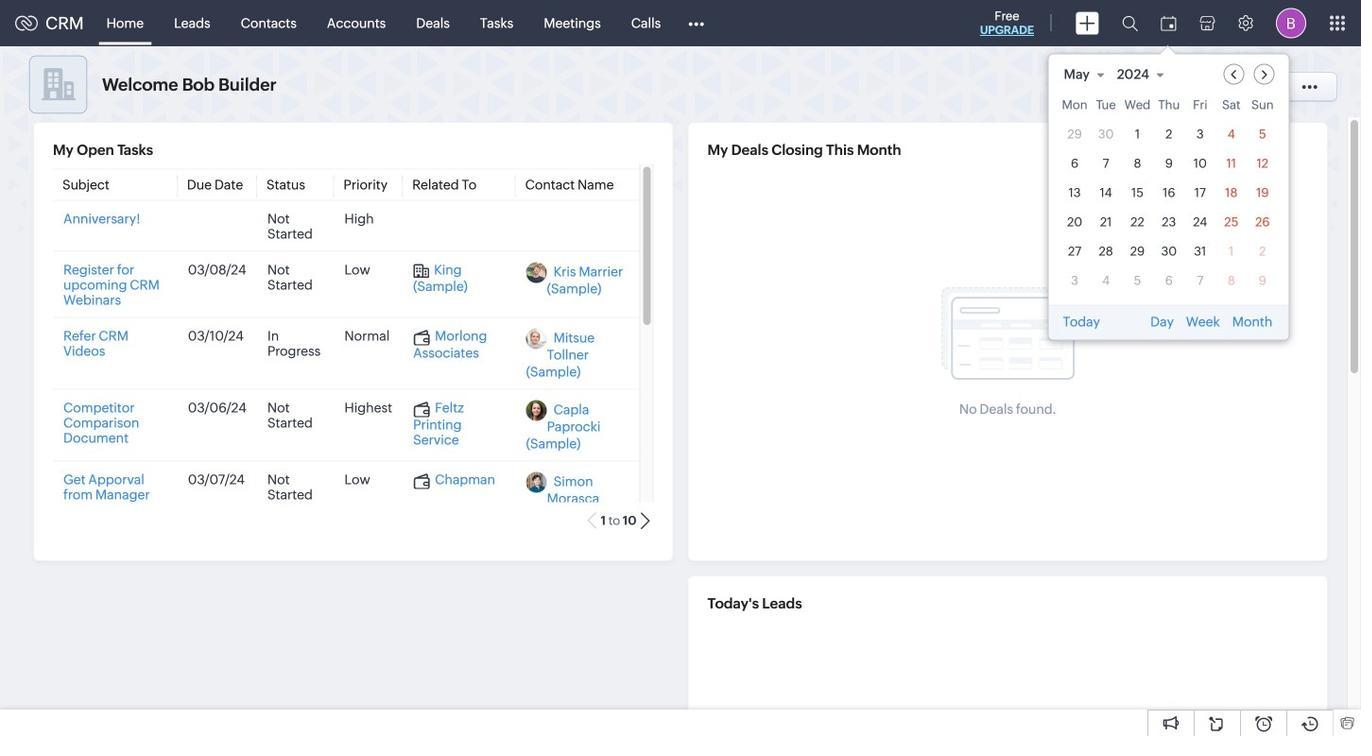 Task type: describe. For each thing, give the bounding box(es) containing it.
wednesday column header
[[1125, 98, 1151, 118]]

profile image
[[1277, 8, 1307, 38]]

create menu image
[[1076, 12, 1100, 35]]

thursday column header
[[1157, 98, 1182, 118]]

sunday column header
[[1250, 98, 1276, 118]]

search image
[[1122, 15, 1139, 31]]

tuesday column header
[[1094, 98, 1119, 118]]

saturday column header
[[1219, 98, 1245, 118]]

3 row from the top
[[1062, 151, 1276, 176]]

calendar image
[[1161, 16, 1177, 31]]

Other Modules field
[[676, 8, 717, 38]]

profile element
[[1265, 0, 1318, 46]]

monday column header
[[1062, 98, 1088, 118]]



Task type: vqa. For each thing, say whether or not it's contained in the screenshot.
Create Menu icon
yes



Task type: locate. For each thing, give the bounding box(es) containing it.
2 row from the top
[[1062, 122, 1276, 147]]

7 row from the top
[[1062, 268, 1276, 294]]

friday column header
[[1188, 98, 1214, 118]]

4 row from the top
[[1062, 180, 1276, 206]]

create menu element
[[1065, 0, 1111, 46]]

logo image
[[15, 16, 38, 31]]

None field
[[1063, 64, 1114, 85], [1117, 64, 1174, 85], [1063, 64, 1114, 85], [1117, 64, 1174, 85]]

grid
[[1049, 94, 1289, 305]]

1 row from the top
[[1062, 98, 1276, 118]]

row
[[1062, 98, 1276, 118], [1062, 122, 1276, 147], [1062, 151, 1276, 176], [1062, 180, 1276, 206], [1062, 209, 1276, 235], [1062, 239, 1276, 264], [1062, 268, 1276, 294]]

6 row from the top
[[1062, 239, 1276, 264]]

search element
[[1111, 0, 1150, 46]]

5 row from the top
[[1062, 209, 1276, 235]]



